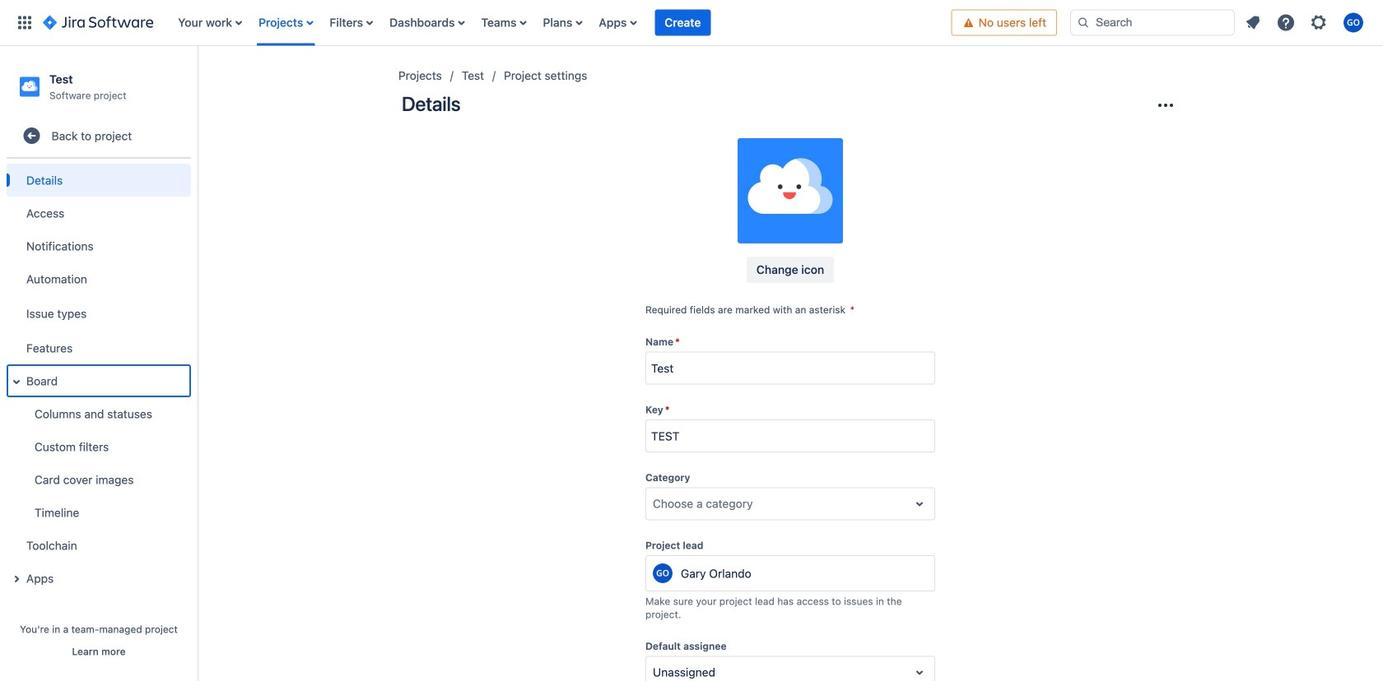 Task type: describe. For each thing, give the bounding box(es) containing it.
your profile and settings image
[[1344, 13, 1364, 33]]

expand image
[[7, 570, 26, 590]]

expand image
[[7, 372, 26, 392]]

2 open image from the top
[[910, 663, 930, 682]]

0 horizontal spatial list
[[170, 0, 952, 46]]



Task type: vqa. For each thing, say whether or not it's contained in the screenshot.
the bottom Recent
no



Task type: locate. For each thing, give the bounding box(es) containing it.
Search field
[[1070, 9, 1235, 36]]

settings image
[[1309, 13, 1329, 33]]

notifications image
[[1243, 13, 1263, 33]]

list
[[170, 0, 952, 46], [1238, 8, 1373, 37]]

list item
[[655, 0, 711, 46]]

project avatar image
[[738, 138, 843, 244]]

search image
[[1077, 16, 1090, 29]]

None text field
[[653, 665, 656, 681]]

primary element
[[10, 0, 952, 46]]

None field
[[646, 354, 935, 383], [646, 422, 935, 451], [646, 354, 935, 383], [646, 422, 935, 451]]

0 vertical spatial open image
[[910, 495, 930, 514]]

group
[[3, 159, 191, 600]]

help image
[[1276, 13, 1296, 33]]

1 horizontal spatial list
[[1238, 8, 1373, 37]]

None search field
[[1070, 9, 1235, 36]]

jira software image
[[43, 13, 153, 33], [43, 13, 153, 33]]

1 vertical spatial open image
[[910, 663, 930, 682]]

more image
[[1156, 96, 1176, 115]]

sidebar element
[[0, 46, 198, 682]]

banner
[[0, 0, 1383, 46]]

group inside the sidebar element
[[3, 159, 191, 600]]

open image
[[910, 495, 930, 514], [910, 663, 930, 682]]

1 open image from the top
[[910, 495, 930, 514]]

sidebar navigation image
[[180, 66, 216, 99]]

appswitcher icon image
[[15, 13, 35, 33]]



